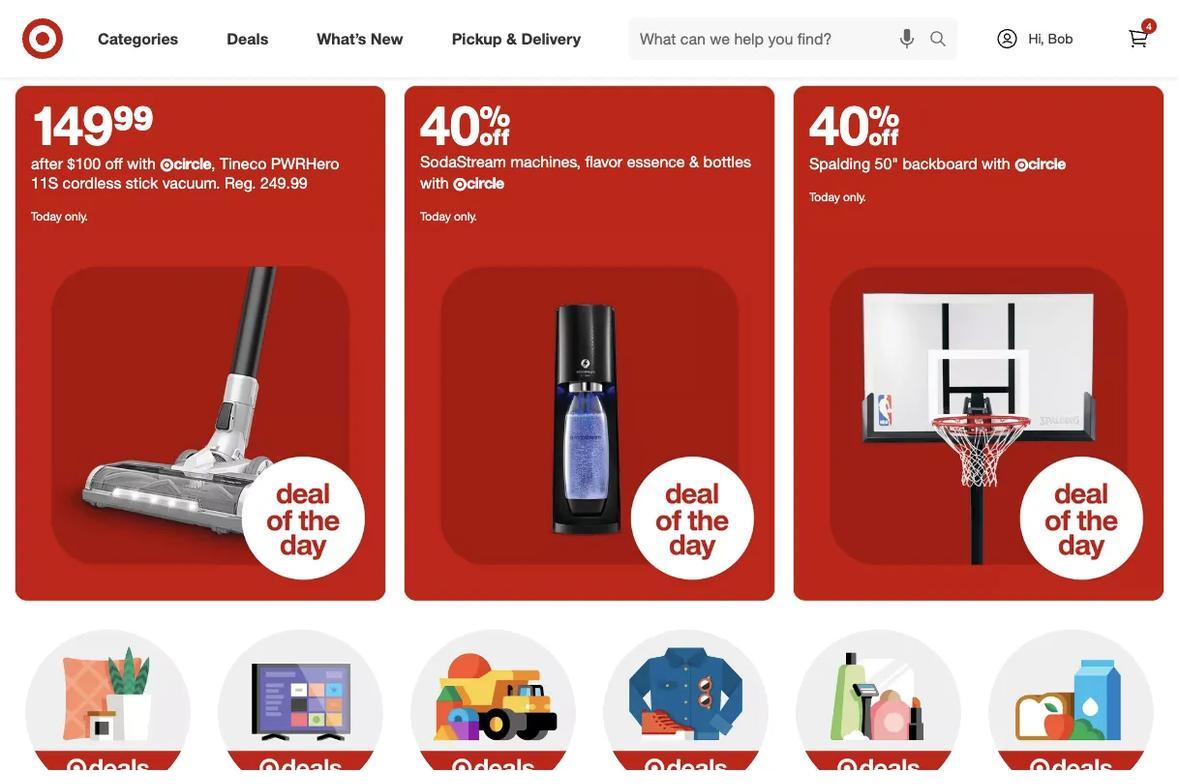 Task type: describe. For each thing, give the bounding box(es) containing it.
new
[[371, 29, 404, 48]]

flavor
[[585, 153, 623, 172]]

149
[[31, 92, 113, 158]]

4 link
[[1118, 17, 1160, 60]]

11s
[[31, 174, 58, 193]]

tineco
[[220, 155, 267, 174]]

target deal of the day image for after $100 off with
[[15, 231, 386, 601]]

categories link
[[81, 17, 203, 60]]

pickup
[[452, 29, 502, 48]]

reg.
[[225, 174, 256, 193]]

only. for sodastream
[[454, 209, 477, 223]]

target deal of the day image for spalding 50" backboard with
[[794, 231, 1164, 601]]

deals link
[[210, 17, 293, 60]]

search button
[[921, 17, 968, 64]]

only. for spalding
[[844, 190, 867, 204]]

what's
[[317, 29, 367, 48]]

4
[[1147, 20, 1152, 32]]

today for after $100 off with
[[31, 209, 62, 223]]

deals
[[227, 29, 269, 48]]

what's new
[[317, 29, 404, 48]]

what's new link
[[301, 17, 428, 60]]

today for spalding 50" backboard with
[[810, 190, 841, 204]]

pickup & delivery link
[[436, 17, 605, 60]]

backboard
[[903, 155, 978, 174]]

bottles
[[704, 153, 752, 172]]

with for backboard
[[982, 155, 1011, 174]]

149 99
[[31, 92, 154, 158]]

hi,
[[1029, 30, 1045, 47]]

only. for after
[[65, 209, 88, 223]]

,
[[211, 155, 216, 174]]

& inside "link"
[[507, 29, 517, 48]]

sodastream machines, flavor essence & bottles with
[[420, 153, 752, 193]]

cordless
[[63, 174, 121, 193]]

stick
[[126, 174, 158, 193]]

with for off
[[127, 155, 156, 174]]



Task type: locate. For each thing, give the bounding box(es) containing it.
today only.
[[810, 190, 867, 204], [31, 209, 88, 223], [420, 209, 477, 223]]

1 40 from the left
[[420, 92, 511, 158]]

off
[[105, 155, 123, 174]]

today
[[810, 190, 841, 204], [31, 209, 62, 223], [420, 209, 451, 223]]

1 horizontal spatial only.
[[454, 209, 477, 223]]

1 horizontal spatial &
[[690, 153, 700, 172]]

target deal of the day image
[[9, 0, 1171, 67], [15, 231, 386, 601], [405, 231, 775, 601], [794, 231, 1164, 601]]

249.99
[[260, 174, 308, 193]]

today only. for after $100 off with
[[31, 209, 88, 223]]

categories
[[98, 29, 178, 48]]

sodastream
[[420, 153, 507, 172]]

search
[[921, 31, 968, 50]]

today for sodastream machines, flavor essence & bottles with
[[420, 209, 451, 223]]

circle for sodastream machines, flavor essence & bottles with
[[467, 174, 504, 193]]

spalding
[[810, 155, 871, 174]]

essence
[[627, 153, 685, 172]]

0 horizontal spatial 40
[[420, 92, 511, 158]]

1 horizontal spatial with
[[420, 174, 449, 193]]

40 for spalding
[[810, 92, 900, 158]]

2 horizontal spatial only.
[[844, 190, 867, 204]]

after $100 off with
[[31, 155, 160, 174]]

0 vertical spatial &
[[507, 29, 517, 48]]

40 for sodastream
[[420, 92, 511, 158]]

only.
[[844, 190, 867, 204], [65, 209, 88, 223], [454, 209, 477, 223]]

target deal of the day image for sodastream machines, flavor essence & bottles with
[[405, 231, 775, 601]]

after
[[31, 155, 63, 174]]

circle for spalding 50" backboard with
[[1029, 155, 1066, 174]]

2 horizontal spatial today only.
[[810, 190, 867, 204]]

hi, bob
[[1029, 30, 1074, 47]]

pickup & delivery
[[452, 29, 581, 48]]

pwrhero
[[271, 155, 339, 174]]

with up stick
[[127, 155, 156, 174]]

only. down sodastream
[[454, 209, 477, 223]]

0 horizontal spatial with
[[127, 155, 156, 174]]

40
[[420, 92, 511, 158], [810, 92, 900, 158]]

machines,
[[511, 153, 581, 172]]

with down sodastream
[[420, 174, 449, 193]]

0 horizontal spatial today only.
[[31, 209, 88, 223]]

1 horizontal spatial circle
[[467, 174, 504, 193]]

today only. down 11s
[[31, 209, 88, 223]]

circle
[[174, 155, 211, 174], [1029, 155, 1066, 174], [467, 174, 504, 193]]

1 horizontal spatial 40
[[810, 92, 900, 158]]

What can we help you find? suggestions appear below search field
[[629, 17, 935, 60]]

&
[[507, 29, 517, 48], [690, 153, 700, 172]]

with right 'backboard'
[[982, 155, 1011, 174]]

1 horizontal spatial today only.
[[420, 209, 477, 223]]

only. down spalding
[[844, 190, 867, 204]]

2 40 from the left
[[810, 92, 900, 158]]

today only. down spalding
[[810, 190, 867, 204]]

with inside sodastream machines, flavor essence & bottles with
[[420, 174, 449, 193]]

today down sodastream
[[420, 209, 451, 223]]

& inside sodastream machines, flavor essence & bottles with
[[690, 153, 700, 172]]

today down spalding
[[810, 190, 841, 204]]

& right "pickup"
[[507, 29, 517, 48]]

1 horizontal spatial today
[[420, 209, 451, 223]]

0 horizontal spatial &
[[507, 29, 517, 48]]

0 horizontal spatial circle
[[174, 155, 211, 174]]

spalding 50" backboard with
[[810, 155, 1015, 174]]

40 left 'backboard'
[[810, 92, 900, 158]]

40 down "pickup"
[[420, 92, 511, 158]]

with
[[127, 155, 156, 174], [982, 155, 1011, 174], [420, 174, 449, 193]]

0 horizontal spatial only.
[[65, 209, 88, 223]]

today only. down sodastream
[[420, 209, 477, 223]]

2 horizontal spatial circle
[[1029, 155, 1066, 174]]

50"
[[875, 155, 899, 174]]

today only. for sodastream machines, flavor essence & bottles with
[[420, 209, 477, 223]]

99
[[113, 92, 154, 158]]

today only. for spalding 50" backboard with
[[810, 190, 867, 204]]

delivery
[[522, 29, 581, 48]]

2 horizontal spatial with
[[982, 155, 1011, 174]]

0 horizontal spatial today
[[31, 209, 62, 223]]

only. down cordless
[[65, 209, 88, 223]]

bob
[[1049, 30, 1074, 47]]

circle for after $100 off with
[[174, 155, 211, 174]]

$100
[[67, 155, 101, 174]]

& left "bottles"
[[690, 153, 700, 172]]

today down 11s
[[31, 209, 62, 223]]

, tineco pwrhero 11s cordless stick vacuum. reg. 249.99
[[31, 155, 339, 193]]

vacuum.
[[162, 174, 220, 193]]

1 vertical spatial &
[[690, 153, 700, 172]]

2 horizontal spatial today
[[810, 190, 841, 204]]



Task type: vqa. For each thing, say whether or not it's contained in the screenshot.
Spalding 50" backboard with 'Today'
yes



